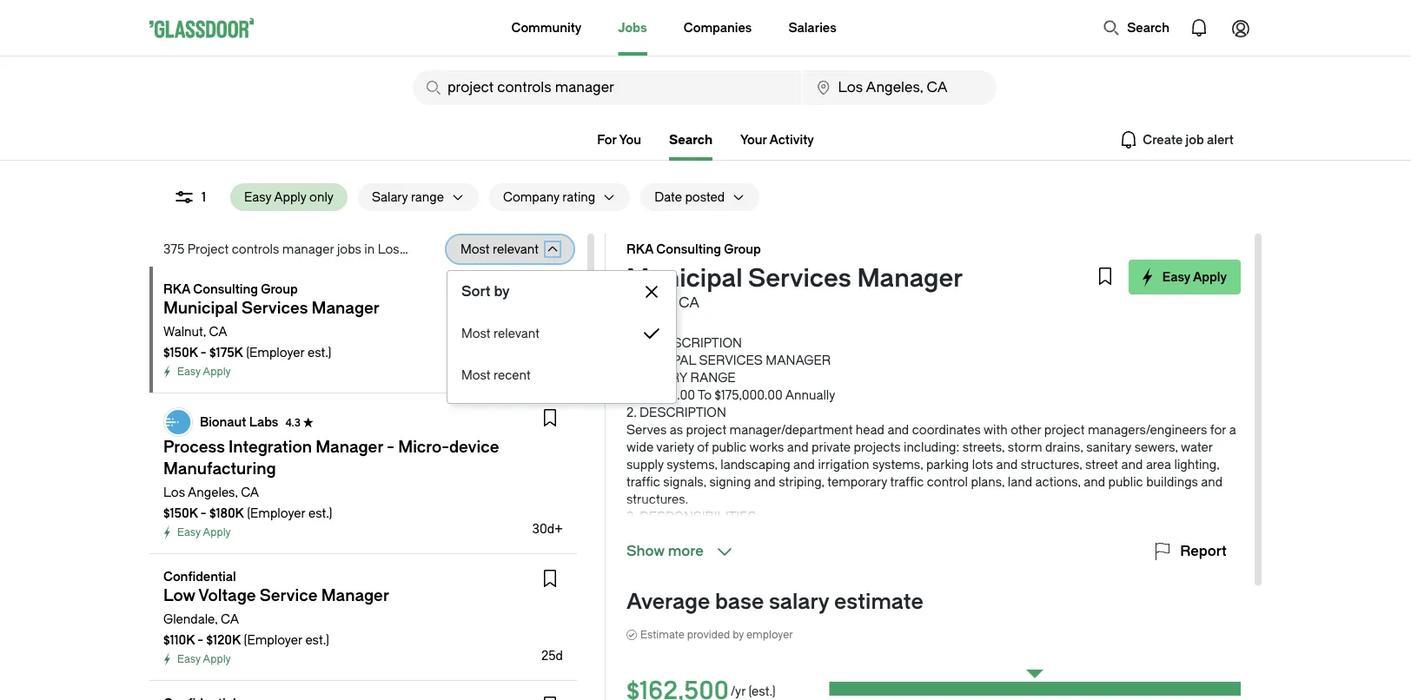 Task type: vqa. For each thing, say whether or not it's contained in the screenshot.
wide
yes



Task type: locate. For each thing, give the bounding box(es) containing it.
est.) inside walnut, ca $150k - $175k (employer est.)
[[308, 345, 332, 360]]

$150k
[[163, 345, 198, 360], [163, 506, 198, 521]]

systems, up signals,
[[667, 458, 718, 472]]

walnut, inside rka consulting group municipal services manager walnut, ca
[[627, 295, 675, 311]]

1 vertical spatial walnut,
[[163, 325, 206, 339]]

1 horizontal spatial rka
[[627, 242, 654, 256]]

1 project from the left
[[686, 423, 727, 437]]

none field the search location
[[804, 70, 997, 105]]

search
[[1127, 20, 1170, 35], [669, 133, 713, 147]]

1 none field from the left
[[413, 70, 802, 105]]

sort
[[461, 284, 491, 300]]

0 vertical spatial est.)
[[308, 345, 332, 360]]

0 vertical spatial los
[[378, 242, 400, 256]]

community
[[511, 20, 582, 35]]

consulting for rka consulting group municipal services manager walnut, ca
[[656, 242, 721, 256]]

0 vertical spatial walnut,
[[627, 295, 675, 311]]

2 $150k from the top
[[163, 506, 198, 521]]

1 horizontal spatial none field
[[804, 70, 997, 105]]

0 horizontal spatial walnut,
[[163, 325, 206, 339]]

apply
[[274, 190, 306, 204], [1193, 270, 1227, 284], [203, 366, 231, 378], [203, 527, 231, 539], [203, 654, 231, 666]]

recent
[[494, 368, 531, 382]]

range
[[411, 190, 444, 204]]

salary range button
[[358, 183, 444, 211]]

4.3
[[285, 417, 301, 429]]

ca up sort
[[455, 242, 474, 256]]

1 horizontal spatial los
[[378, 242, 400, 256]]

most inside "button"
[[461, 368, 491, 382]]

0 horizontal spatial public
[[712, 440, 747, 455]]

$150k left $180k
[[163, 506, 198, 521]]

date posted
[[655, 190, 725, 204]]

group inside jobs list element
[[261, 282, 298, 296]]

- right $110k
[[198, 633, 203, 647]]

supply
[[627, 458, 664, 472]]

easy apply
[[1163, 270, 1227, 284], [177, 366, 231, 378], [177, 527, 231, 539], [177, 654, 231, 666]]

responsibilities
[[640, 510, 756, 524]]

angeles, inside los angeles, ca $150k - $180k (employer est.)
[[188, 485, 238, 500]]

apply inside "button"
[[274, 190, 306, 204]]

ca inside walnut, ca $150k - $175k (employer est.)
[[209, 325, 227, 339]]

public down street
[[1109, 475, 1143, 489]]

companies
[[684, 20, 752, 35]]

description up services
[[655, 336, 742, 350]]

1 horizontal spatial group
[[724, 242, 761, 256]]

average
[[627, 590, 710, 614]]

2 project from the left
[[1044, 423, 1085, 437]]

description
[[655, 336, 742, 350], [640, 405, 726, 420]]

consulting
[[656, 242, 721, 256], [193, 282, 258, 296]]

los right in on the left
[[378, 242, 400, 256]]

traffic left control
[[890, 475, 924, 489]]

most recent
[[461, 368, 531, 382]]

by right provided
[[733, 629, 744, 641]]

0 vertical spatial rka
[[627, 242, 654, 256]]

traffic down supply
[[627, 475, 660, 489]]

angeles, down range
[[402, 242, 452, 256]]

1 horizontal spatial search
[[1127, 20, 1170, 35]]

jobs
[[618, 20, 647, 35]]

and up land at bottom right
[[996, 458, 1018, 472]]

(est.)
[[749, 684, 776, 699]]

systems,
[[667, 458, 718, 472], [873, 458, 923, 472]]

★
[[303, 417, 314, 429]]

easy apply only
[[244, 190, 334, 204]]

walnut, down rka consulting group
[[163, 325, 206, 339]]

0 vertical spatial consulting
[[656, 242, 721, 256]]

manager
[[766, 353, 831, 368]]

traffic
[[627, 475, 660, 489], [890, 475, 924, 489]]

apply for walnut, ca $150k - $175k (employer est.)
[[203, 366, 231, 378]]

ca up the $120k
[[221, 612, 239, 627]]

1 vertical spatial (employer
[[247, 506, 305, 521]]

relevant inside most relevant button
[[494, 326, 540, 341]]

0 vertical spatial by
[[494, 284, 510, 300]]

0 vertical spatial (employer
[[246, 345, 305, 360]]

0 vertical spatial relevant
[[493, 242, 539, 256]]

easy apply for walnut, ca $150k - $175k (employer est.)
[[177, 366, 231, 378]]

0 horizontal spatial rka
[[163, 282, 190, 296]]

Search keyword field
[[413, 70, 802, 105]]

1 vertical spatial rka
[[163, 282, 190, 296]]

and up striping,
[[794, 458, 815, 472]]

(employer right $180k
[[247, 506, 305, 521]]

est.) inside los angeles, ca $150k - $180k (employer est.)
[[309, 506, 332, 521]]

plans,
[[971, 475, 1005, 489]]

1 vertical spatial most
[[461, 326, 491, 341]]

ca down municipal on the top of the page
[[679, 295, 700, 311]]

1 horizontal spatial traffic
[[890, 475, 924, 489]]

rka
[[627, 242, 654, 256], [163, 282, 190, 296]]

most down sort
[[461, 326, 491, 341]]

consulting inside jobs list element
[[193, 282, 258, 296]]

sanitary
[[1087, 440, 1132, 455]]

0 horizontal spatial traffic
[[627, 475, 660, 489]]

0 horizontal spatial angeles,
[[188, 485, 238, 500]]

description up as in the left of the page
[[640, 405, 726, 420]]

systems, down projects
[[873, 458, 923, 472]]

1.
[[627, 371, 634, 385]]

your activity
[[740, 133, 814, 147]]

lighting,
[[1175, 458, 1220, 472]]

show more
[[627, 544, 704, 560]]

for you
[[597, 133, 642, 147]]

(employer right the $120k
[[244, 633, 302, 647]]

1 horizontal spatial angeles,
[[402, 242, 452, 256]]

0 horizontal spatial project
[[686, 423, 727, 437]]

1 vertical spatial est.)
[[309, 506, 332, 521]]

0 horizontal spatial none field
[[413, 70, 802, 105]]

25d
[[542, 649, 563, 663]]

0 vertical spatial description
[[655, 336, 742, 350]]

close dropdown image
[[641, 282, 662, 302]]

1 vertical spatial public
[[1109, 475, 1143, 489]]

group inside rka consulting group municipal services manager walnut, ca
[[724, 242, 761, 256]]

est.)
[[308, 345, 332, 360], [309, 506, 332, 521], [305, 633, 329, 647]]

relevant inside most relevant popup button
[[493, 242, 539, 256]]

project up drains,
[[1044, 423, 1085, 437]]

1 vertical spatial consulting
[[193, 282, 258, 296]]

relevant up recent
[[494, 326, 540, 341]]

2 vertical spatial est.)
[[305, 633, 329, 647]]

walnut, down municipal on the top of the page
[[627, 295, 675, 311]]

relevant up sort by
[[493, 242, 539, 256]]

public right of
[[712, 440, 747, 455]]

1 horizontal spatial consulting
[[656, 242, 721, 256]]

1 vertical spatial most relevant
[[461, 326, 540, 341]]

municipal
[[627, 353, 696, 368]]

most relevant inside most relevant button
[[461, 326, 540, 341]]

2 none field from the left
[[804, 70, 997, 105]]

apply for glendale, ca $110k - $120k (employer est.)
[[203, 654, 231, 666]]

1 vertical spatial angeles,
[[188, 485, 238, 500]]

(employer inside glendale, ca $110k - $120k (employer est.)
[[244, 633, 302, 647]]

2 vertical spatial -
[[198, 633, 203, 647]]

easy inside "button"
[[1163, 270, 1191, 284]]

0 horizontal spatial los
[[163, 485, 185, 500]]

- left $180k
[[201, 506, 207, 521]]

striping,
[[779, 475, 825, 489]]

est.) inside glendale, ca $110k - $120k (employer est.)
[[305, 633, 329, 647]]

rka down 375
[[163, 282, 190, 296]]

easy apply for glendale, ca $110k - $120k (employer est.)
[[177, 654, 231, 666]]

most left recent
[[461, 368, 491, 382]]

rka inside rka consulting group municipal services manager walnut, ca
[[627, 242, 654, 256]]

consulting inside rka consulting group municipal services manager walnut, ca
[[656, 242, 721, 256]]

ca up $180k
[[241, 485, 259, 500]]

- left $175k
[[201, 345, 207, 360]]

most relevant
[[461, 242, 539, 256], [461, 326, 540, 341]]

group
[[724, 242, 761, 256], [261, 282, 298, 296]]

including:
[[904, 440, 960, 455]]

rka inside jobs list element
[[163, 282, 190, 296]]

los
[[378, 242, 400, 256], [163, 485, 185, 500]]

1 vertical spatial -
[[201, 506, 207, 521]]

0 vertical spatial angeles,
[[402, 242, 452, 256]]

3.
[[627, 510, 637, 524]]

and down landscaping
[[754, 475, 776, 489]]

variety
[[656, 440, 694, 455]]

- inside glendale, ca $110k - $120k (employer est.)
[[198, 633, 203, 647]]

area
[[1146, 458, 1172, 472]]

consulting down project at the top left
[[193, 282, 258, 296]]

los down bionaut labs logo
[[163, 485, 185, 500]]

and up projects
[[888, 423, 909, 437]]

structures,
[[1021, 458, 1083, 472]]

easy apply for los angeles, ca $150k - $180k (employer est.)
[[177, 527, 231, 539]]

search inside 'search' button
[[1127, 20, 1170, 35]]

report
[[1180, 544, 1227, 560]]

consulting up municipal on the top of the page
[[656, 242, 721, 256]]

by
[[494, 284, 510, 300], [733, 629, 744, 641]]

drains,
[[1045, 440, 1084, 455]]

1 systems, from the left
[[667, 458, 718, 472]]

0 vertical spatial -
[[201, 345, 207, 360]]

(employer right $175k
[[246, 345, 305, 360]]

jobs list element
[[149, 267, 588, 700]]

most for most recent "button"
[[461, 368, 491, 382]]

0 horizontal spatial by
[[494, 284, 510, 300]]

$120k
[[206, 633, 241, 647]]

project
[[686, 423, 727, 437], [1044, 423, 1085, 437]]

$150k left $175k
[[163, 345, 198, 360]]

0 vertical spatial $150k
[[163, 345, 198, 360]]

2 vertical spatial (employer
[[244, 633, 302, 647]]

group down controls
[[261, 282, 298, 296]]

0 vertical spatial search
[[1127, 20, 1170, 35]]

most relevant button
[[447, 236, 539, 263]]

head
[[856, 423, 885, 437]]

sort by
[[461, 284, 510, 300]]

2 vertical spatial most
[[461, 368, 491, 382]]

0 horizontal spatial group
[[261, 282, 298, 296]]

most relevant up sort by
[[461, 242, 539, 256]]

posted
[[685, 190, 725, 204]]

- inside walnut, ca $150k - $175k (employer est.)
[[201, 345, 207, 360]]

1 vertical spatial los
[[163, 485, 185, 500]]

(employer inside walnut, ca $150k - $175k (employer est.)
[[246, 345, 305, 360]]

show more button
[[627, 541, 735, 562]]

0 horizontal spatial search
[[669, 133, 713, 147]]

$175,000.00
[[715, 388, 783, 402]]

1 horizontal spatial project
[[1044, 423, 1085, 437]]

estimate
[[641, 629, 685, 641]]

search button
[[1094, 10, 1179, 45]]

for you link
[[597, 133, 642, 147]]

1 vertical spatial $150k
[[163, 506, 198, 521]]

most relevant inside most relevant popup button
[[461, 242, 539, 256]]

1 $150k from the top
[[163, 345, 198, 360]]

apply inside "button"
[[1193, 270, 1227, 284]]

projects
[[854, 440, 901, 455]]

1 vertical spatial relevant
[[494, 326, 540, 341]]

show
[[627, 544, 665, 560]]

0 vertical spatial most
[[461, 242, 490, 256]]

1 horizontal spatial public
[[1109, 475, 1143, 489]]

group down posted
[[724, 242, 761, 256]]

community link
[[511, 0, 582, 56]]

bionaut
[[200, 415, 246, 429]]

rka for rka consulting group municipal services manager walnut, ca
[[627, 242, 654, 256]]

angeles, up $180k
[[188, 485, 238, 500]]

buildings
[[1146, 475, 1198, 489]]

other
[[1011, 423, 1041, 437]]

1 horizontal spatial systems,
[[873, 458, 923, 472]]

most relevant up most recent
[[461, 326, 540, 341]]

for
[[597, 133, 617, 147]]

None field
[[413, 70, 802, 105], [804, 70, 997, 105]]

1 vertical spatial by
[[733, 629, 744, 641]]

lots
[[972, 458, 993, 472]]

rka up close dropdown icon
[[627, 242, 654, 256]]

0 vertical spatial most relevant
[[461, 242, 539, 256]]

your
[[740, 133, 767, 147]]

salary
[[372, 190, 408, 204]]

1 horizontal spatial walnut,
[[627, 295, 675, 311]]

0 vertical spatial public
[[712, 440, 747, 455]]

by right sort
[[494, 284, 510, 300]]

most
[[461, 242, 490, 256], [461, 326, 491, 341], [461, 368, 491, 382]]

0 vertical spatial group
[[724, 242, 761, 256]]

project up of
[[686, 423, 727, 437]]

1 vertical spatial group
[[261, 282, 298, 296]]

most up sort
[[461, 242, 490, 256]]

0 horizontal spatial systems,
[[667, 458, 718, 472]]

salaries link
[[789, 0, 837, 56]]

0 horizontal spatial consulting
[[193, 282, 258, 296]]

your activity link
[[740, 133, 814, 147]]

apply for los angeles, ca $150k - $180k (employer est.)
[[203, 527, 231, 539]]

ca up $175k
[[209, 325, 227, 339]]

most inside button
[[461, 326, 491, 341]]

30d+
[[532, 522, 563, 536]]

$150k inside walnut, ca $150k - $175k (employer est.)
[[163, 345, 198, 360]]



Task type: describe. For each thing, give the bounding box(es) containing it.
375
[[163, 242, 184, 256]]

you
[[619, 133, 642, 147]]

est.) for walnut, ca $150k - $175k (employer est.)
[[308, 345, 332, 360]]

sort by list box
[[448, 313, 676, 396]]

confidential
[[163, 570, 236, 584]]

consulting for rka consulting group
[[193, 282, 258, 296]]

in
[[364, 242, 375, 256]]

/yr (est.)
[[731, 684, 776, 699]]

services
[[748, 264, 852, 293]]

bionaut labs 4.3 ★
[[200, 415, 314, 429]]

and left 'area'
[[1122, 458, 1143, 472]]

wide
[[627, 440, 654, 455]]

actions,
[[1036, 475, 1081, 489]]

2 systems, from the left
[[873, 458, 923, 472]]

more
[[668, 544, 704, 560]]

easy apply button
[[1129, 260, 1241, 295]]

labs
[[249, 415, 278, 429]]

controls
[[232, 242, 279, 256]]

est.) for glendale, ca $110k - $120k (employer est.)
[[305, 633, 329, 647]]

easy inside "button"
[[244, 190, 271, 204]]

of
[[697, 440, 709, 455]]

1 horizontal spatial by
[[733, 629, 744, 641]]

employer
[[747, 629, 793, 641]]

manager/department
[[730, 423, 853, 437]]

- inside los angeles, ca $150k - $180k (employer est.)
[[201, 506, 207, 521]]

(employer for confidential
[[244, 633, 302, 647]]

bionaut labs logo image
[[164, 408, 192, 436]]

and down lighting,
[[1201, 475, 1223, 489]]

rka consulting group municipal services manager walnut, ca
[[627, 242, 963, 311]]

date posted button
[[641, 183, 725, 211]]

ca inside glendale, ca $110k - $120k (employer est.)
[[221, 612, 239, 627]]

storm
[[1008, 440, 1042, 455]]

walnut, inside walnut, ca $150k - $175k (employer est.)
[[163, 325, 206, 339]]

375 project controls manager jobs in los angeles, ca
[[163, 242, 474, 256]]

easy for los angeles, ca $150k - $180k (employer est.)
[[177, 527, 201, 539]]

glendale, ca $110k - $120k (employer est.)
[[163, 612, 329, 647]]

2.
[[627, 405, 637, 420]]

land
[[1008, 475, 1033, 489]]

1 vertical spatial description
[[640, 405, 726, 420]]

2 traffic from the left
[[890, 475, 924, 489]]

most inside popup button
[[461, 242, 490, 256]]

only
[[309, 190, 334, 204]]

1
[[202, 190, 206, 204]]

structures.
[[627, 492, 689, 507]]

temporary
[[828, 475, 887, 489]]

a
[[1230, 423, 1236, 437]]

none field search keyword
[[413, 70, 802, 105]]

landscaping
[[721, 458, 791, 472]]

and down manager/department
[[787, 440, 809, 455]]

irrigation
[[818, 458, 870, 472]]

walnut, ca $150k - $175k (employer est.)
[[163, 325, 332, 360]]

$110k
[[163, 633, 195, 647]]

rating
[[563, 190, 596, 204]]

(employer for rka consulting group
[[246, 345, 305, 360]]

average base salary estimate
[[627, 590, 924, 614]]

rka for rka consulting group
[[163, 282, 190, 296]]

- for confidential
[[198, 633, 203, 647]]

municipal
[[627, 264, 743, 293]]

to
[[698, 388, 712, 402]]

works
[[750, 440, 784, 455]]

most for most relevant button
[[461, 326, 491, 341]]

estimate provided by employer
[[641, 629, 793, 641]]

salaries
[[789, 20, 837, 35]]

$150,000.00
[[627, 388, 695, 402]]

with
[[984, 423, 1008, 437]]

group for rka consulting group municipal services manager walnut, ca
[[724, 242, 761, 256]]

and down street
[[1084, 475, 1106, 489]]

provided
[[687, 629, 730, 641]]

serves
[[627, 423, 667, 437]]

company rating
[[503, 190, 596, 204]]

- for rka consulting group
[[201, 345, 207, 360]]

easy for glendale, ca $110k - $120k (employer est.)
[[177, 654, 201, 666]]

manager
[[282, 242, 334, 256]]

most relevant button
[[448, 313, 676, 355]]

salary
[[637, 371, 687, 385]]

glendale,
[[163, 612, 218, 627]]

easy for walnut, ca $150k - $175k (employer est.)
[[177, 366, 201, 378]]

annually
[[785, 388, 836, 402]]

coordinates
[[912, 423, 981, 437]]

/yr
[[731, 684, 746, 699]]

manager
[[857, 264, 963, 293]]

sewers,
[[1135, 440, 1178, 455]]

report button
[[1153, 541, 1227, 562]]

private
[[812, 440, 851, 455]]

rka consulting group
[[163, 282, 298, 296]]

$180k
[[209, 506, 244, 521]]

water
[[1181, 440, 1213, 455]]

group for rka consulting group
[[261, 282, 298, 296]]

1 traffic from the left
[[627, 475, 660, 489]]

ca inside rka consulting group municipal services manager walnut, ca
[[679, 295, 700, 311]]

(employer inside los angeles, ca $150k - $180k (employer est.)
[[247, 506, 305, 521]]

$150k inside los angeles, ca $150k - $180k (employer est.)
[[163, 506, 198, 521]]

range
[[690, 371, 736, 385]]

job
[[627, 336, 652, 350]]

los inside los angeles, ca $150k - $180k (employer est.)
[[163, 485, 185, 500]]

estimate
[[834, 590, 924, 614]]

companies link
[[684, 0, 752, 56]]

as
[[670, 423, 683, 437]]

parking
[[926, 458, 969, 472]]

easy apply only button
[[230, 183, 348, 211]]

control
[[927, 475, 968, 489]]

easy apply inside "button"
[[1163, 270, 1227, 284]]

1 button
[[160, 183, 220, 211]]

$175k
[[209, 345, 243, 360]]

1 vertical spatial search
[[669, 133, 713, 147]]

company rating button
[[489, 183, 596, 211]]

Search location field
[[804, 70, 997, 105]]

ca inside los angeles, ca $150k - $180k (employer est.)
[[241, 485, 259, 500]]



